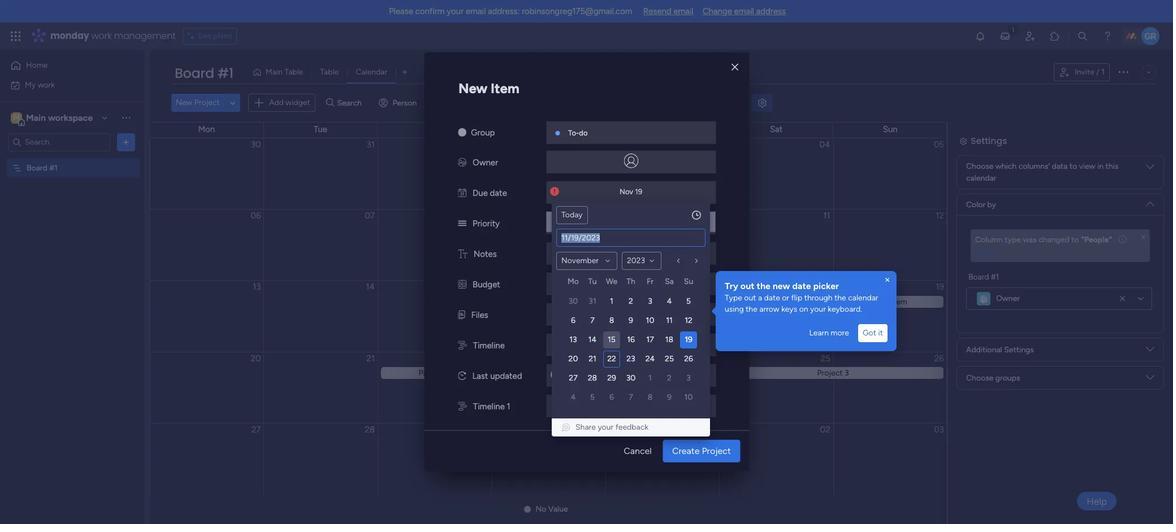 Task type: locate. For each thing, give the bounding box(es) containing it.
type
[[1005, 235, 1021, 245]]

row group containing 30
[[564, 292, 698, 408]]

1 vertical spatial 9 button
[[661, 389, 678, 406]]

0 horizontal spatial 30 button
[[565, 293, 582, 310]]

address
[[756, 6, 786, 16]]

30 button down 23 button
[[622, 370, 639, 387]]

email right resend at the right top of page
[[673, 6, 693, 16]]

8 up feedback
[[648, 393, 653, 403]]

22 button
[[603, 351, 620, 368]]

0 horizontal spatial 8 button
[[603, 313, 620, 330]]

calendar for board #1
[[966, 198, 996, 207]]

2 down '25' button
[[667, 374, 672, 383]]

0 vertical spatial timeline
[[473, 341, 505, 351]]

1 vertical spatial color
[[966, 224, 985, 234]]

workspace
[[48, 112, 93, 123]]

new for new item
[[458, 80, 488, 97]]

0 horizontal spatial 2
[[472, 98, 477, 108]]

/ right filter
[[467, 98, 470, 108]]

workspace image
[[11, 112, 22, 124]]

home button
[[7, 57, 122, 75]]

main content containing settings
[[150, 122, 1173, 525]]

2 horizontal spatial your
[[810, 305, 826, 314]]

2 horizontal spatial email
[[734, 6, 754, 16]]

1 button down the 24 button at bottom right
[[642, 370, 659, 387]]

4 button
[[661, 293, 678, 310], [565, 389, 582, 406]]

date up flip
[[792, 281, 811, 292]]

board inside field
[[175, 64, 214, 83]]

0 horizontal spatial 3
[[648, 297, 652, 306]]

your inside try out the new date picker type out a date or flip through the calendar using the arrow keys on your keyboard.
[[810, 305, 826, 314]]

board #1 for board #1 group for column type was changed to
[[968, 272, 999, 282]]

1 vertical spatial work
[[38, 80, 55, 90]]

1 timeline from the top
[[473, 341, 505, 351]]

1 vertical spatial 4
[[571, 393, 576, 403]]

5
[[686, 297, 691, 306], [590, 393, 595, 403]]

out right try
[[740, 281, 755, 292]]

31 button
[[584, 293, 601, 310]]

1 vertical spatial dapulse timeline column image
[[458, 402, 467, 412]]

out
[[740, 281, 755, 292], [744, 293, 756, 303]]

help image
[[1102, 31, 1113, 42]]

the up keyboard.
[[834, 293, 846, 303]]

1 dapulse timeline column image from the top
[[458, 341, 467, 351]]

0 vertical spatial 6 button
[[565, 313, 582, 330]]

try
[[725, 281, 738, 292]]

work right monday
[[91, 29, 112, 42]]

0 horizontal spatial 19
[[635, 187, 642, 196]]

0 vertical spatial additional settings
[[966, 332, 1033, 342]]

work inside my work 'button'
[[38, 80, 55, 90]]

email for resend email
[[673, 6, 693, 16]]

confirm
[[415, 6, 445, 16]]

dapulse timeline column image for timeline
[[458, 341, 467, 351]]

notifications image
[[975, 31, 986, 42]]

9 down '25' button
[[667, 393, 672, 403]]

4 for leftmost 4 button
[[571, 393, 576, 403]]

2 table from the left
[[320, 67, 339, 77]]

1 horizontal spatial new
[[458, 80, 488, 97]]

19 down 12 button
[[685, 335, 692, 345]]

10 left 11
[[646, 316, 654, 326]]

1 horizontal spatial 9 button
[[661, 389, 678, 406]]

board #1 heading for column type was changed to
[[968, 271, 999, 283]]

1 vertical spatial 3
[[686, 374, 691, 383]]

7 down 31 button
[[590, 316, 595, 326]]

add view image
[[402, 68, 407, 77]]

2 button down thursday element
[[622, 293, 639, 310]]

7 button up 14
[[584, 313, 601, 330]]

got
[[863, 328, 876, 338]]

main up add
[[266, 67, 283, 77]]

email left address:
[[466, 6, 486, 16]]

columns' for board #1
[[1018, 186, 1049, 196]]

resend
[[643, 6, 671, 16]]

1 horizontal spatial main
[[266, 67, 283, 77]]

work for my
[[38, 80, 55, 90]]

0 vertical spatial 5 button
[[680, 293, 697, 310]]

0 vertical spatial 4
[[667, 297, 672, 306]]

2 button
[[622, 293, 639, 310], [661, 370, 678, 387]]

project inside button
[[702, 446, 731, 457]]

3 email from the left
[[734, 6, 754, 16]]

10 for the right 10 button
[[684, 393, 693, 403]]

view for board #1
[[1078, 186, 1095, 196]]

2 horizontal spatial 2
[[667, 374, 672, 383]]

0 vertical spatial additional
[[966, 332, 1002, 342]]

1 vertical spatial timeline
[[473, 402, 505, 412]]

0 horizontal spatial /
[[467, 98, 470, 108]]

/ inside button
[[1096, 67, 1099, 77]]

#1 for board #1 group related to color by
[[990, 259, 999, 269]]

timeline down last updated
[[473, 402, 505, 412]]

4 button down saturday element
[[661, 293, 678, 310]]

12 button
[[680, 313, 697, 330]]

dapulse x slim image
[[1141, 235, 1145, 240]]

1 email from the left
[[466, 6, 486, 16]]

Date field
[[557, 230, 705, 246]]

1 vertical spatial 10
[[684, 393, 693, 403]]

0 vertical spatial 30
[[569, 297, 578, 306]]

settings
[[971, 135, 1007, 148], [970, 152, 1007, 165], [1004, 332, 1033, 342], [1004, 345, 1034, 355]]

work right "my" on the left of the page
[[38, 80, 55, 90]]

1 vertical spatial this
[[1105, 186, 1118, 196]]

4 button down 27 button
[[565, 389, 582, 406]]

0 horizontal spatial table
[[284, 67, 303, 77]]

1 horizontal spatial work
[[91, 29, 112, 42]]

dapulse timeline column image left timeline 1
[[458, 402, 467, 412]]

fr
[[647, 277, 654, 287]]

8 button up "15"
[[603, 313, 620, 330]]

table inside button
[[284, 67, 303, 77]]

new up filter / 2
[[458, 80, 488, 97]]

1 horizontal spatial 4
[[667, 297, 672, 306]]

3 down 26 button
[[686, 374, 691, 383]]

board #1 inside list box
[[27, 163, 58, 173]]

resend email
[[643, 6, 693, 16]]

changed
[[1039, 235, 1069, 245]]

3
[[648, 297, 652, 306], [686, 374, 691, 383]]

2
[[472, 98, 477, 108], [629, 297, 633, 306], [667, 374, 672, 383]]

9 button down '25' button
[[661, 389, 678, 406]]

row group
[[564, 292, 698, 408]]

1 inside button
[[1101, 67, 1105, 77]]

0 horizontal spatial date
[[490, 188, 507, 198]]

choose which columns' data to view in this calendar
[[966, 162, 1118, 183], [966, 186, 1118, 207]]

project for create project
[[702, 446, 731, 457]]

notes
[[474, 249, 497, 259]]

1 horizontal spatial /
[[1096, 67, 1099, 77]]

main content
[[150, 122, 1173, 525]]

in for board #1
[[1097, 186, 1103, 196]]

main for main workspace
[[26, 112, 46, 123]]

invite
[[1075, 67, 1094, 77]]

timeline for timeline 1
[[473, 402, 505, 412]]

share
[[575, 423, 596, 432]]

5 down 28 button
[[590, 393, 595, 403]]

23 button
[[622, 351, 639, 368]]

2 dapulse timeline column image from the top
[[458, 402, 467, 412]]

learn
[[809, 328, 829, 338]]

5 down sunday "element"
[[686, 297, 691, 306]]

0 horizontal spatial 10 button
[[642, 313, 659, 330]]

timeline for timeline
[[473, 341, 505, 351]]

0 vertical spatial 3 button
[[642, 293, 659, 310]]

calendar inside try out the new date picker type out a date or flip through the calendar using the arrow keys on your keyboard.
[[848, 293, 878, 303]]

your down 'through'
[[810, 305, 826, 314]]

new project button
[[171, 94, 224, 112]]

v2 overdue deadline image
[[550, 186, 559, 197]]

2 vertical spatial your
[[598, 423, 614, 432]]

0 vertical spatial calendar
[[966, 174, 996, 183]]

0 vertical spatial data
[[1052, 162, 1068, 171]]

monday work management
[[50, 29, 176, 42]]

this
[[1106, 162, 1118, 171], [1105, 186, 1118, 196]]

date right due
[[490, 188, 507, 198]]

6 up the 13
[[571, 316, 575, 326]]

15 button
[[603, 332, 620, 349]]

1 horizontal spatial 4 button
[[661, 293, 678, 310]]

board #1 group
[[966, 258, 1152, 297], [966, 271, 1152, 310]]

2 email from the left
[[673, 6, 693, 16]]

4 down 27 button
[[571, 393, 576, 403]]

priority
[[473, 219, 500, 229]]

30 button down monday element
[[565, 293, 582, 310]]

9
[[629, 316, 633, 326], [667, 393, 672, 403]]

please
[[389, 6, 413, 16]]

9 for "9" button to the right
[[667, 393, 672, 403]]

30 down 23 button
[[626, 374, 636, 383]]

31
[[589, 297, 596, 306]]

25 button
[[661, 351, 678, 368]]

sat
[[770, 124, 783, 135]]

0 vertical spatial work
[[91, 29, 112, 42]]

no
[[536, 505, 546, 514]]

0 horizontal spatial 4 button
[[565, 389, 582, 406]]

m
[[13, 113, 20, 122]]

main right workspace image
[[26, 112, 46, 123]]

1 horizontal spatial 3 button
[[680, 370, 697, 387]]

color by for column type was changed to
[[966, 200, 996, 210]]

19 inside button
[[685, 335, 692, 345]]

10 button up the 17
[[642, 313, 659, 330]]

this for column type was changed to
[[1106, 162, 1118, 171]]

board for board #1 group for column type was changed to
[[968, 272, 989, 282]]

9 up 16
[[629, 316, 633, 326]]

3 button down friday element
[[642, 293, 659, 310]]

please confirm your email address: robinsongreg175@gmail.com
[[389, 6, 632, 16]]

0 vertical spatial this
[[1106, 162, 1118, 171]]

monday
[[50, 29, 89, 42]]

dapulse timeline column image
[[458, 341, 467, 351], [458, 402, 467, 412]]

tue
[[314, 124, 327, 135]]

1 vertical spatial board #1 heading
[[968, 271, 999, 283]]

do
[[579, 129, 588, 137]]

26
[[684, 354, 693, 364]]

6 button down '29' button
[[603, 389, 620, 406]]

owner inside new item 'dialog'
[[473, 158, 498, 168]]

1 horizontal spatial 2
[[629, 297, 633, 306]]

change email address
[[702, 6, 786, 16]]

dapulse timeline column image up v2 pulse updated log image
[[458, 341, 467, 351]]

9 button up 16
[[622, 313, 639, 330]]

additional
[[966, 332, 1002, 342], [966, 345, 1002, 355]]

6 down '29' button
[[609, 393, 614, 403]]

more
[[831, 328, 849, 338]]

table up widget
[[284, 67, 303, 77]]

board #1 heading
[[968, 258, 999, 270], [968, 271, 999, 283]]

1 down updated
[[507, 402, 510, 412]]

board #1 for board #1 group related to color by
[[968, 259, 999, 269]]

6 button up the 13
[[565, 313, 582, 330]]

out left 'a'
[[744, 293, 756, 303]]

25
[[665, 354, 674, 364]]

your right share
[[598, 423, 614, 432]]

1 right invite in the right of the page
[[1101, 67, 1105, 77]]

saturday element
[[660, 275, 679, 292]]

8 button up feedback
[[642, 389, 659, 406]]

v2 file column image
[[458, 310, 465, 320]]

6 button
[[565, 313, 582, 330], [603, 389, 620, 406]]

0 vertical spatial 3
[[648, 297, 652, 306]]

arrow down image
[[482, 96, 495, 110]]

1 vertical spatial 30 button
[[622, 370, 639, 387]]

try out the new date picker heading
[[725, 280, 888, 293]]

0 vertical spatial 8 button
[[603, 313, 620, 330]]

1 vertical spatial view
[[1078, 186, 1095, 196]]

0 horizontal spatial 9 button
[[622, 313, 639, 330]]

0 horizontal spatial main
[[26, 112, 46, 123]]

1
[[1101, 67, 1105, 77], [610, 297, 613, 306], [648, 374, 652, 383], [507, 402, 510, 412]]

create
[[672, 446, 700, 457]]

7 button up feedback
[[622, 389, 639, 406]]

1 horizontal spatial 8
[[648, 393, 653, 403]]

2023 button
[[622, 252, 661, 270]]

no value
[[536, 505, 568, 514]]

0 vertical spatial 7 button
[[584, 313, 601, 330]]

project inside "button"
[[194, 98, 220, 107]]

main table button
[[248, 63, 312, 81]]

#1 inside list box
[[49, 163, 58, 173]]

close image
[[883, 276, 892, 285]]

table up 'v2 search' icon at the top
[[320, 67, 339, 77]]

1 horizontal spatial your
[[598, 423, 614, 432]]

4 down saturday element
[[667, 297, 672, 306]]

main
[[266, 67, 283, 77], [26, 112, 46, 123]]

1 vertical spatial in
[[1097, 186, 1103, 196]]

0 horizontal spatial 1 button
[[603, 293, 620, 310]]

7 button
[[584, 313, 601, 330], [622, 389, 639, 406]]

email
[[466, 6, 486, 16], [673, 6, 693, 16], [734, 6, 754, 16]]

greg robinson image
[[1141, 27, 1159, 45]]

grid
[[564, 275, 698, 408]]

november button
[[556, 252, 617, 270]]

1 vertical spatial by
[[987, 224, 995, 234]]

0 vertical spatial 4 button
[[661, 293, 678, 310]]

board #1 for board #1 field
[[175, 64, 233, 83]]

0 vertical spatial choose groups
[[966, 360, 1019, 370]]

1 vertical spatial color by
[[966, 224, 995, 234]]

1 horizontal spatial 30
[[626, 374, 636, 383]]

0 horizontal spatial new
[[176, 98, 192, 107]]

/ for 2
[[467, 98, 470, 108]]

30 button
[[565, 293, 582, 310], [622, 370, 639, 387]]

0 vertical spatial project
[[194, 98, 220, 107]]

0 horizontal spatial email
[[466, 6, 486, 16]]

color for board #1
[[966, 224, 985, 234]]

new down board #1 field
[[176, 98, 192, 107]]

1 table from the left
[[284, 67, 303, 77]]

1 horizontal spatial 10
[[684, 393, 693, 403]]

1 horizontal spatial 19
[[685, 335, 692, 345]]

2 left arrow down image
[[472, 98, 477, 108]]

timeline 1
[[473, 402, 510, 412]]

1 vertical spatial groups
[[995, 373, 1020, 383]]

0 vertical spatial new
[[458, 80, 488, 97]]

5 button
[[680, 293, 697, 310], [584, 389, 601, 406]]

new for new project
[[176, 98, 192, 107]]

1 vertical spatial 8 button
[[642, 389, 659, 406]]

3 down friday element
[[648, 297, 652, 306]]

0 vertical spatial to
[[1069, 162, 1077, 171]]

add widget button
[[248, 94, 315, 112]]

timeline up last updated
[[473, 341, 505, 351]]

1 button
[[603, 293, 620, 310], [642, 370, 659, 387]]

2 down thursday element
[[629, 297, 633, 306]]

view
[[1079, 162, 1095, 171], [1078, 186, 1095, 196]]

new item dialog
[[424, 52, 749, 472]]

22
[[607, 354, 616, 364]]

arrow
[[759, 305, 779, 314]]

email for change email address
[[734, 6, 754, 16]]

2 timeline from the top
[[473, 402, 505, 412]]

main inside workspace selection element
[[26, 112, 46, 123]]

board #1 list box
[[0, 156, 144, 330]]

0 vertical spatial date
[[490, 188, 507, 198]]

11 button
[[661, 313, 678, 330]]

dapulse numbers column image
[[458, 280, 466, 290]]

1 down wednesday element
[[610, 297, 613, 306]]

1 vertical spatial 5 button
[[584, 389, 601, 406]]

1 horizontal spatial 7 button
[[622, 389, 639, 406]]

data for column type was changed to
[[1052, 162, 1068, 171]]

10 button down 26 button
[[680, 389, 697, 406]]

#1 inside field
[[217, 64, 233, 83]]

29
[[607, 374, 616, 383]]

13 button
[[565, 332, 582, 349]]

date inside new item 'dialog'
[[490, 188, 507, 198]]

1 vertical spatial additional settings
[[966, 345, 1034, 355]]

30 down monday element
[[569, 297, 578, 306]]

1 button down wednesday element
[[603, 293, 620, 310]]

/ for 1
[[1096, 67, 1099, 77]]

4 for the right 4 button
[[667, 297, 672, 306]]

option
[[0, 158, 144, 160]]

select product image
[[10, 31, 21, 42]]

0 horizontal spatial 3 button
[[642, 293, 659, 310]]

1 vertical spatial calendar
[[966, 198, 996, 207]]

"people"
[[1081, 235, 1112, 245]]

board #1 inside field
[[175, 64, 233, 83]]

owner
[[473, 158, 498, 168], [996, 281, 1019, 291], [996, 294, 1020, 304]]

0 vertical spatial in
[[1097, 162, 1104, 171]]

#1 for board #1 group for column type was changed to
[[991, 272, 999, 282]]

2 vertical spatial the
[[746, 305, 757, 314]]

5 button down 28 button
[[584, 389, 601, 406]]

v2 multiple person column image
[[458, 158, 466, 168]]

8 up "15"
[[609, 316, 614, 326]]

search everything image
[[1077, 31, 1088, 42]]

workspace selection element
[[11, 111, 94, 126]]

2 button down '25' button
[[661, 370, 678, 387]]

the right using
[[746, 305, 757, 314]]

1 horizontal spatial 8 button
[[642, 389, 659, 406]]

project left "angle down" icon
[[194, 98, 220, 107]]

1 vertical spatial 9
[[667, 393, 672, 403]]

19 right nov
[[635, 187, 642, 196]]

10 down 26 button
[[684, 393, 693, 403]]

0 vertical spatial 30 button
[[565, 293, 582, 310]]

26 button
[[680, 351, 697, 368]]

in for column type was changed to
[[1097, 162, 1104, 171]]

the up 'a'
[[757, 281, 770, 292]]

0 horizontal spatial 2 button
[[622, 293, 639, 310]]

angle down image
[[230, 99, 235, 107]]

inbox image
[[999, 31, 1011, 42]]

date up arrow
[[764, 293, 780, 303]]

new inside "button"
[[176, 98, 192, 107]]

plans
[[213, 31, 232, 41]]

today
[[561, 210, 583, 220]]

email right change
[[734, 6, 754, 16]]

project right create
[[702, 446, 731, 457]]

0 horizontal spatial 30
[[569, 297, 578, 306]]

by
[[987, 200, 996, 210], [987, 224, 995, 234]]

0 vertical spatial color by
[[966, 200, 996, 210]]

choose groups for column type was changed to
[[966, 373, 1020, 383]]

main for main table
[[266, 67, 283, 77]]

3 button down 26 button
[[680, 370, 697, 387]]

0 vertical spatial color
[[966, 200, 985, 210]]

1 vertical spatial to
[[1069, 186, 1076, 196]]

0 vertical spatial columns'
[[1018, 162, 1050, 171]]

1 horizontal spatial 9
[[667, 393, 672, 403]]

groups
[[995, 360, 1019, 370], [995, 373, 1020, 383]]

9 button
[[622, 313, 639, 330], [661, 389, 678, 406]]

0 vertical spatial 10
[[646, 316, 654, 326]]

thursday element
[[621, 275, 640, 292]]

add time image
[[691, 210, 702, 221]]

8 button
[[603, 313, 620, 330], [642, 389, 659, 406]]

7 up feedback
[[629, 393, 633, 403]]

/ right invite in the right of the page
[[1096, 67, 1099, 77]]

1 inside new item 'dialog'
[[507, 402, 510, 412]]

sa
[[665, 277, 674, 287]]

main inside button
[[266, 67, 283, 77]]

new inside 'dialog'
[[458, 80, 488, 97]]

your right confirm at top
[[447, 6, 464, 16]]

5 button down sunday "element"
[[680, 293, 697, 310]]



Task type: vqa. For each thing, say whether or not it's contained in the screenshot.
the topmost 7 button
yes



Task type: describe. For each thing, give the bounding box(es) containing it.
15
[[608, 335, 616, 345]]

12
[[685, 316, 692, 326]]

23
[[627, 354, 635, 364]]

additional for board #1
[[966, 332, 1002, 342]]

v2 sun image
[[458, 128, 466, 138]]

last
[[472, 371, 488, 381]]

0 vertical spatial out
[[740, 281, 755, 292]]

1 vertical spatial 30
[[626, 374, 636, 383]]

cancel button
[[615, 440, 661, 463]]

2 vertical spatial to
[[1071, 235, 1079, 245]]

Search in workspace field
[[24, 136, 94, 149]]

wednesday element
[[602, 275, 621, 292]]

a
[[758, 293, 762, 303]]

to-
[[568, 129, 579, 137]]

change
[[702, 6, 732, 16]]

flip
[[791, 293, 802, 303]]

my
[[25, 80, 36, 90]]

8 for the bottom 8 button
[[648, 393, 653, 403]]

share your feedback link
[[561, 422, 701, 434]]

updated
[[490, 371, 522, 381]]

v2 pulse updated log image
[[458, 371, 466, 381]]

1 vertical spatial out
[[744, 293, 756, 303]]

sun
[[883, 124, 898, 135]]

1 horizontal spatial 1 button
[[642, 370, 659, 387]]

th
[[626, 277, 635, 287]]

v2 info image
[[1114, 235, 1126, 245]]

0 vertical spatial the
[[757, 281, 770, 292]]

learn more button
[[805, 324, 854, 343]]

board for board #1 group related to color by
[[968, 259, 988, 269]]

feedback
[[615, 423, 648, 432]]

nov 19
[[620, 187, 642, 196]]

last updated
[[472, 371, 522, 381]]

keyboard.
[[828, 305, 862, 314]]

data for board #1
[[1051, 186, 1067, 196]]

board #1 group for color by
[[966, 258, 1152, 297]]

20 button
[[565, 351, 582, 368]]

previous image
[[674, 257, 683, 266]]

mo
[[568, 277, 579, 287]]

view for column type was changed to
[[1079, 162, 1095, 171]]

19 button
[[680, 332, 697, 349]]

16 button
[[622, 332, 639, 349]]

to for board #1
[[1069, 186, 1076, 196]]

additional settings for column type was changed to
[[966, 345, 1034, 355]]

new
[[773, 281, 790, 292]]

choose which columns' data to view in this calendar for board #1
[[966, 186, 1118, 207]]

14 button
[[584, 332, 601, 349]]

work for monday
[[91, 29, 112, 42]]

24
[[645, 354, 655, 364]]

invite members image
[[1024, 31, 1036, 42]]

0 vertical spatial 1 button
[[603, 293, 620, 310]]

#1 for board #1 field
[[217, 64, 233, 83]]

by for board #1
[[987, 224, 995, 234]]

9 for the left "9" button
[[629, 316, 633, 326]]

choose groups for board #1
[[966, 360, 1019, 370]]

my work button
[[7, 76, 122, 94]]

try out the new date picker type out a date or flip through the calendar using the arrow keys on your keyboard.
[[725, 281, 880, 314]]

close image
[[731, 63, 738, 71]]

resend email link
[[643, 6, 693, 16]]

main table
[[266, 67, 303, 77]]

calendar for column type was changed to
[[966, 174, 996, 183]]

share your feedback
[[575, 423, 648, 432]]

we
[[606, 277, 617, 287]]

1 horizontal spatial 10 button
[[680, 389, 697, 406]]

next image
[[692, 257, 701, 266]]

21 button
[[584, 351, 601, 368]]

board inside list box
[[27, 163, 47, 173]]

address:
[[488, 6, 520, 16]]

to for column type was changed to
[[1069, 162, 1077, 171]]

keys
[[781, 305, 797, 314]]

27 button
[[565, 370, 582, 387]]

board #1 group for column type was changed to
[[966, 271, 1152, 310]]

1 horizontal spatial 6 button
[[603, 389, 620, 406]]

11
[[666, 316, 673, 326]]

invite / 1
[[1075, 67, 1105, 77]]

1 vertical spatial 7
[[629, 393, 633, 403]]

got it
[[863, 328, 883, 338]]

sunday element
[[679, 275, 698, 292]]

1 down the 24 button at bottom right
[[648, 374, 652, 383]]

0 horizontal spatial 6
[[571, 316, 575, 326]]

1 vertical spatial 7 button
[[622, 389, 639, 406]]

v2 status image
[[458, 219, 466, 229]]

create project button
[[663, 440, 740, 463]]

2 vertical spatial 2
[[667, 374, 672, 383]]

additional for column type was changed to
[[966, 345, 1002, 355]]

29 button
[[603, 370, 620, 387]]

column type was changed to "people"
[[975, 235, 1114, 245]]

1 horizontal spatial date
[[764, 293, 780, 303]]

20
[[568, 354, 578, 364]]

color for column type was changed to
[[966, 200, 985, 210]]

undo
[[975, 247, 994, 257]]

tuesday element
[[583, 275, 602, 292]]

Search field
[[334, 95, 368, 111]]

got it button
[[858, 324, 888, 343]]

10 for leftmost 10 button
[[646, 316, 654, 326]]

owner for by
[[996, 281, 1019, 291]]

widget
[[286, 98, 310, 107]]

1 horizontal spatial 2 button
[[661, 370, 678, 387]]

8 for the leftmost 8 button
[[609, 316, 614, 326]]

filter / 2
[[447, 98, 477, 108]]

groups for board #1
[[995, 360, 1019, 370]]

Board #1 field
[[172, 64, 236, 83]]

robinsongreg175@gmail.com
[[522, 6, 632, 16]]

2023
[[627, 256, 645, 266]]

0 vertical spatial 2
[[472, 98, 477, 108]]

grid containing mo
[[564, 275, 698, 408]]

board for board #1 field
[[175, 64, 214, 83]]

see plans
[[198, 31, 232, 41]]

color by for board #1
[[966, 224, 995, 234]]

dapulse date column image
[[458, 188, 466, 198]]

1 horizontal spatial 3
[[686, 374, 691, 383]]

main workspace
[[26, 112, 93, 123]]

apps image
[[1049, 31, 1061, 42]]

1 vertical spatial 5
[[590, 393, 595, 403]]

table inside button
[[320, 67, 339, 77]]

tu
[[588, 277, 597, 287]]

learn more
[[809, 328, 849, 338]]

column
[[975, 235, 1003, 245]]

on
[[799, 305, 808, 314]]

1 vertical spatial 2
[[629, 297, 633, 306]]

choose which columns' data to view in this calendar for column type was changed to
[[966, 162, 1118, 183]]

management
[[114, 29, 176, 42]]

0 horizontal spatial 7 button
[[584, 313, 601, 330]]

monday element
[[564, 275, 583, 292]]

1 vertical spatial 3 button
[[680, 370, 697, 387]]

this for board #1
[[1105, 186, 1118, 196]]

1 vertical spatial the
[[834, 293, 846, 303]]

18 button
[[661, 332, 678, 349]]

1 vertical spatial 6
[[609, 393, 614, 403]]

friday element
[[640, 275, 660, 292]]

due date
[[473, 188, 507, 198]]

dapulse text column image
[[458, 249, 467, 259]]

additional settings for board #1
[[966, 332, 1033, 342]]

due
[[473, 188, 488, 198]]

v2 search image
[[326, 97, 334, 109]]

cancel
[[624, 446, 652, 457]]

2 vertical spatial owner
[[996, 294, 1020, 304]]

24 button
[[642, 351, 659, 368]]

value
[[548, 505, 568, 514]]

1 horizontal spatial 5
[[686, 297, 691, 306]]

calendar
[[356, 67, 387, 77]]

0 horizontal spatial 7
[[590, 316, 595, 326]]

28 button
[[584, 370, 601, 387]]

1 image
[[1008, 23, 1018, 36]]

my work
[[25, 80, 55, 90]]

it
[[878, 328, 883, 338]]

board #1 heading for color by
[[968, 258, 999, 270]]

which for board #1
[[995, 186, 1016, 196]]

today button
[[556, 206, 588, 224]]

1 horizontal spatial 5 button
[[680, 293, 697, 310]]

person
[[393, 98, 417, 108]]

19 inside new item 'dialog'
[[635, 187, 642, 196]]

dapulse timeline column image for timeline 1
[[458, 402, 467, 412]]

28
[[588, 374, 597, 383]]

new item
[[458, 80, 519, 97]]

project for new project
[[194, 98, 220, 107]]

2 horizontal spatial date
[[792, 281, 811, 292]]

owner for item
[[473, 158, 498, 168]]

budget
[[473, 280, 500, 290]]

16
[[627, 335, 635, 345]]

groups for column type was changed to
[[995, 373, 1020, 383]]

nov
[[620, 187, 633, 196]]

by for column type was changed to
[[987, 200, 996, 210]]

su
[[684, 277, 693, 287]]

or
[[782, 293, 789, 303]]

change email address link
[[702, 6, 786, 16]]

new project
[[176, 98, 220, 107]]

calendar button
[[347, 63, 396, 81]]

0 horizontal spatial 6 button
[[565, 313, 582, 330]]

0 horizontal spatial your
[[447, 6, 464, 16]]

1 horizontal spatial 30 button
[[622, 370, 639, 387]]

which for column type was changed to
[[995, 162, 1017, 171]]

columns' for column type was changed to
[[1018, 162, 1050, 171]]



